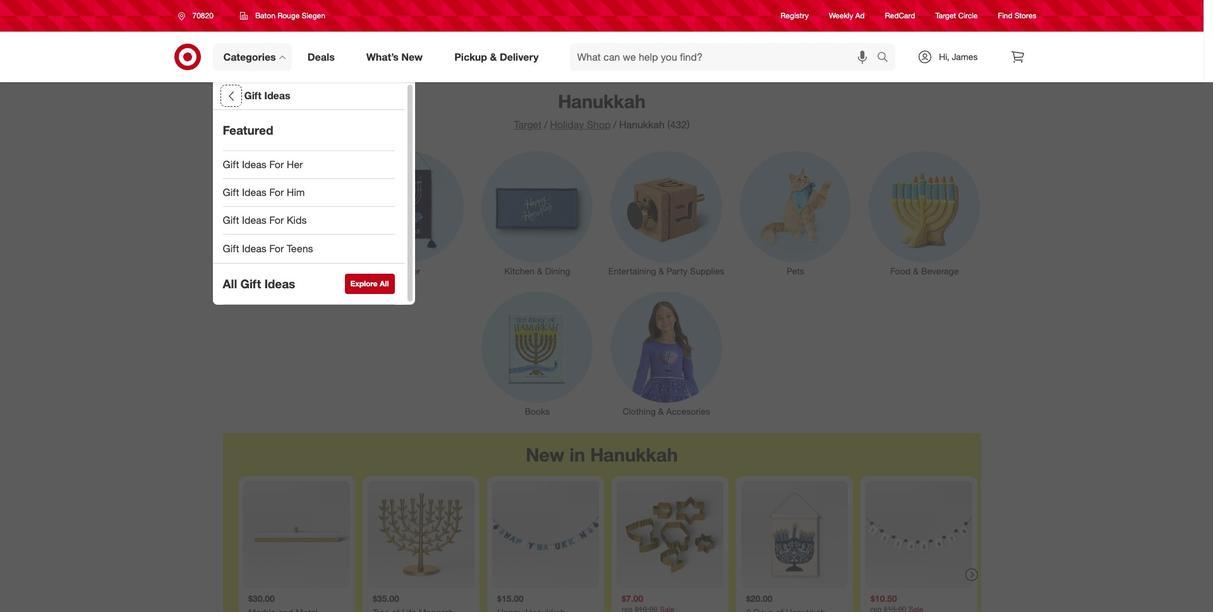 Task type: locate. For each thing, give the bounding box(es) containing it.
$35.00
[[373, 593, 399, 604]]

8 days of hanukkah interactive wall hanging - threshold™ image
[[741, 481, 848, 588]]

food
[[891, 266, 911, 276]]

ideas up menorahs
[[242, 242, 267, 255]]

ideas for gift ideas for teens
[[242, 242, 267, 255]]

2 for from the top
[[270, 186, 284, 199]]

gift down gift ideas for her
[[223, 186, 239, 199]]

new
[[402, 50, 423, 63], [526, 443, 565, 466]]

& inside kitchen & dining link
[[537, 266, 543, 276]]

for up menorahs & candles
[[270, 242, 284, 255]]

supplies
[[690, 266, 725, 276]]

1 horizontal spatial /
[[614, 118, 617, 131]]

& left dining
[[537, 266, 543, 276]]

1 for from the top
[[270, 158, 284, 171]]

target left circle in the top of the page
[[936, 11, 957, 20]]

& left party
[[659, 266, 665, 276]]

kids
[[287, 214, 307, 226]]

pickup & delivery link
[[444, 43, 555, 71]]

What can we help you find? suggestions appear below search field
[[570, 43, 881, 71]]

gift ideas
[[244, 89, 291, 102]]

in
[[570, 443, 586, 466]]

gift down featured
[[223, 158, 239, 171]]

1 vertical spatial new
[[526, 443, 565, 466]]

& left candles
[[280, 266, 286, 276]]

ideas down gift ideas for her
[[242, 186, 267, 199]]

1 vertical spatial target
[[514, 118, 542, 131]]

gift for gift ideas for kids
[[223, 214, 239, 226]]

all
[[223, 276, 237, 291], [380, 279, 389, 288]]

target inside hanukkah target / holiday shop / hanukkah (432)
[[514, 118, 542, 131]]

ideas inside "link"
[[242, 242, 267, 255]]

gift up featured
[[244, 89, 262, 102]]

gift ideas for her
[[223, 158, 303, 171]]

gift inside "link"
[[223, 242, 239, 255]]

new in hanukkah
[[526, 443, 678, 466]]

& right "food"
[[914, 266, 919, 276]]

happy hanukkah garland - threshold™ image
[[492, 481, 599, 588]]

accesories
[[667, 406, 711, 417]]

books link
[[473, 289, 602, 418]]

& for candles
[[280, 266, 286, 276]]

$10.50
[[871, 593, 897, 604]]

0 vertical spatial target
[[936, 11, 957, 20]]

3 for from the top
[[270, 214, 284, 226]]

james
[[952, 51, 978, 62]]

gift for gift ideas for teens
[[223, 242, 239, 255]]

deals link
[[297, 43, 351, 71]]

baton rouge siegen
[[255, 11, 326, 20]]

for left the her
[[270, 158, 284, 171]]

/
[[544, 118, 548, 131], [614, 118, 617, 131]]

menorahs
[[238, 266, 278, 276]]

delivery
[[500, 50, 539, 63]]

0 horizontal spatial new
[[402, 50, 423, 63]]

1 / from the left
[[544, 118, 548, 131]]

for inside "link"
[[270, 242, 284, 255]]

0 horizontal spatial /
[[544, 118, 548, 131]]

new inside carousel region
[[526, 443, 565, 466]]

teens
[[287, 242, 313, 255]]

8 days of hanukkah garland - threshold™ image
[[866, 481, 973, 588]]

1 horizontal spatial target
[[936, 11, 957, 20]]

hanukkah up shop
[[558, 90, 646, 113]]

weekly ad
[[830, 11, 865, 20]]

pets
[[787, 266, 805, 276]]

ideas down gift ideas for him
[[242, 214, 267, 226]]

$15.00
[[497, 593, 524, 604]]

target left holiday
[[514, 118, 542, 131]]

& inside entertaining & party supplies link
[[659, 266, 665, 276]]

party
[[667, 266, 688, 276]]

&
[[490, 50, 497, 63], [280, 266, 286, 276], [537, 266, 543, 276], [659, 266, 665, 276], [914, 266, 919, 276], [659, 406, 664, 417]]

hanukkah left the (432)
[[620, 118, 665, 131]]

& for beverage
[[914, 266, 919, 276]]

& inside clothing & accesories link
[[659, 406, 664, 417]]

baton
[[255, 11, 276, 20]]

target circle link
[[936, 10, 978, 21]]

/ right the target link
[[544, 118, 548, 131]]

for left him at left top
[[270, 186, 284, 199]]

gift for gift ideas for him
[[223, 186, 239, 199]]

& for accesories
[[659, 406, 664, 417]]

find stores link
[[999, 10, 1037, 21]]

0 horizontal spatial target
[[514, 118, 542, 131]]

gift up menorahs
[[223, 242, 239, 255]]

/ right shop
[[614, 118, 617, 131]]

gift down gift ideas for him
[[223, 214, 239, 226]]

gift ideas for her link
[[213, 151, 405, 179]]

ideas up gift ideas for him
[[242, 158, 267, 171]]

explore all link
[[345, 274, 395, 294]]

her
[[287, 158, 303, 171]]

all right the explore
[[380, 279, 389, 288]]

ideas for gift ideas for kids
[[242, 214, 267, 226]]

$7.00
[[622, 593, 643, 604]]

clothing
[[623, 406, 656, 417]]

1 horizontal spatial new
[[526, 443, 565, 466]]

explore
[[351, 279, 378, 288]]

$7.00 link
[[617, 481, 724, 612]]

what's new link
[[356, 43, 439, 71]]

new right the what's
[[402, 50, 423, 63]]

& right clothing
[[659, 406, 664, 417]]

kitchen & dining link
[[473, 149, 602, 278]]

for left kids
[[270, 214, 284, 226]]

4 for from the top
[[270, 242, 284, 255]]

pets link
[[731, 149, 861, 278]]

new left the in
[[526, 443, 565, 466]]

categories
[[224, 50, 276, 63]]

ideas up featured
[[264, 89, 291, 102]]

hanukkah
[[558, 90, 646, 113], [620, 118, 665, 131], [591, 443, 678, 466]]

$10.50 link
[[866, 481, 973, 612]]

ideas for gift ideas for him
[[242, 186, 267, 199]]

$30.00 link
[[243, 481, 350, 612]]

& for dining
[[537, 266, 543, 276]]

explore all
[[351, 279, 389, 288]]

decor
[[396, 266, 420, 276]]

featured
[[223, 123, 273, 137]]

0 vertical spatial hanukkah
[[558, 90, 646, 113]]

& right pickup
[[490, 50, 497, 63]]

& inside food & beverage link
[[914, 266, 919, 276]]

2 vertical spatial hanukkah
[[591, 443, 678, 466]]

1 vertical spatial hanukkah
[[620, 118, 665, 131]]

siegen
[[302, 11, 326, 20]]

target
[[936, 11, 957, 20], [514, 118, 542, 131]]

0 vertical spatial new
[[402, 50, 423, 63]]

& inside pickup & delivery link
[[490, 50, 497, 63]]

& inside menorahs & candles link
[[280, 266, 286, 276]]

ideas
[[264, 89, 291, 102], [242, 158, 267, 171], [242, 186, 267, 199], [242, 214, 267, 226], [242, 242, 267, 255], [265, 276, 295, 291]]

rouge
[[278, 11, 300, 20]]

all down "gift ideas for teens"
[[223, 276, 237, 291]]

redcard
[[886, 11, 916, 20]]

registry
[[781, 11, 809, 20]]

all gift ideas
[[223, 276, 295, 291]]

shop
[[587, 118, 611, 131]]

hanukkah down clothing
[[591, 443, 678, 466]]

him
[[287, 186, 305, 199]]



Task type: vqa. For each thing, say whether or not it's contained in the screenshot.
Weekly Ad link
yes



Task type: describe. For each thing, give the bounding box(es) containing it.
holiday
[[550, 118, 584, 131]]

marble and metal menorah holder gold - threshold™ image
[[243, 481, 350, 588]]

food & beverage link
[[861, 149, 990, 278]]

gift ideas for kids
[[223, 214, 307, 226]]

hanukkah inside carousel region
[[591, 443, 678, 466]]

clothing & accesories link
[[602, 289, 731, 418]]

ideas down menorahs & candles
[[265, 276, 295, 291]]

menorahs & candles
[[238, 266, 320, 276]]

$30.00
[[248, 593, 275, 604]]

hi, james
[[940, 51, 978, 62]]

70820
[[193, 11, 214, 20]]

gift ideas for teens link
[[213, 235, 405, 262]]

kitchen & dining
[[505, 266, 570, 276]]

2 / from the left
[[614, 118, 617, 131]]

ideas for gift ideas for her
[[242, 158, 267, 171]]

gift ideas for him link
[[213, 179, 405, 207]]

$20.00 link
[[741, 481, 848, 612]]

target circle
[[936, 11, 978, 20]]

food & beverage
[[891, 266, 959, 276]]

weekly
[[830, 11, 854, 20]]

menorahs & candles link
[[215, 149, 344, 278]]

for for kids
[[270, 214, 284, 226]]

1 horizontal spatial all
[[380, 279, 389, 288]]

for for teens
[[270, 242, 284, 255]]

kitchen
[[505, 266, 535, 276]]

& for party
[[659, 266, 665, 276]]

search
[[872, 52, 902, 64]]

$20.00
[[746, 593, 773, 604]]

gift down menorahs
[[241, 276, 261, 291]]

stores
[[1015, 11, 1037, 20]]

clothing & accesories
[[623, 406, 711, 417]]

gift for gift ideas
[[244, 89, 262, 102]]

what's new
[[367, 50, 423, 63]]

weekly ad link
[[830, 10, 865, 21]]

entertaining & party supplies link
[[602, 149, 731, 278]]

tree of life menorah gold - threshold™ image
[[368, 481, 475, 588]]

pickup & delivery
[[455, 50, 539, 63]]

(432)
[[668, 118, 690, 131]]

6pc hanukkah cookie cutter set - threshold™ image
[[617, 481, 724, 588]]

gift ideas for him
[[223, 186, 305, 199]]

entertaining
[[609, 266, 657, 276]]

dining
[[545, 266, 570, 276]]

holiday shop link
[[550, 118, 611, 131]]

find stores
[[999, 11, 1037, 20]]

decor link
[[344, 149, 473, 278]]

hanukkah target / holiday shop / hanukkah (432)
[[514, 90, 690, 131]]

carousel region
[[223, 433, 982, 612]]

find
[[999, 11, 1013, 20]]

candles
[[288, 266, 320, 276]]

circle
[[959, 11, 978, 20]]

$35.00 link
[[368, 481, 475, 612]]

70820 button
[[170, 4, 227, 27]]

for for him
[[270, 186, 284, 199]]

gift ideas for teens
[[223, 242, 313, 255]]

categories link
[[213, 43, 292, 71]]

books
[[525, 406, 550, 417]]

gift ideas for kids link
[[213, 207, 405, 235]]

target link
[[514, 118, 542, 131]]

beverage
[[922, 266, 959, 276]]

entertaining & party supplies
[[609, 266, 725, 276]]

search button
[[872, 43, 902, 73]]

pickup
[[455, 50, 488, 63]]

hi,
[[940, 51, 950, 62]]

baton rouge siegen button
[[232, 4, 334, 27]]

ad
[[856, 11, 865, 20]]

what's
[[367, 50, 399, 63]]

& for delivery
[[490, 50, 497, 63]]

for for her
[[270, 158, 284, 171]]

deals
[[308, 50, 335, 63]]

gift for gift ideas for her
[[223, 158, 239, 171]]

redcard link
[[886, 10, 916, 21]]

$15.00 link
[[492, 481, 599, 612]]

0 horizontal spatial all
[[223, 276, 237, 291]]

ideas for gift ideas
[[264, 89, 291, 102]]

registry link
[[781, 10, 809, 21]]



